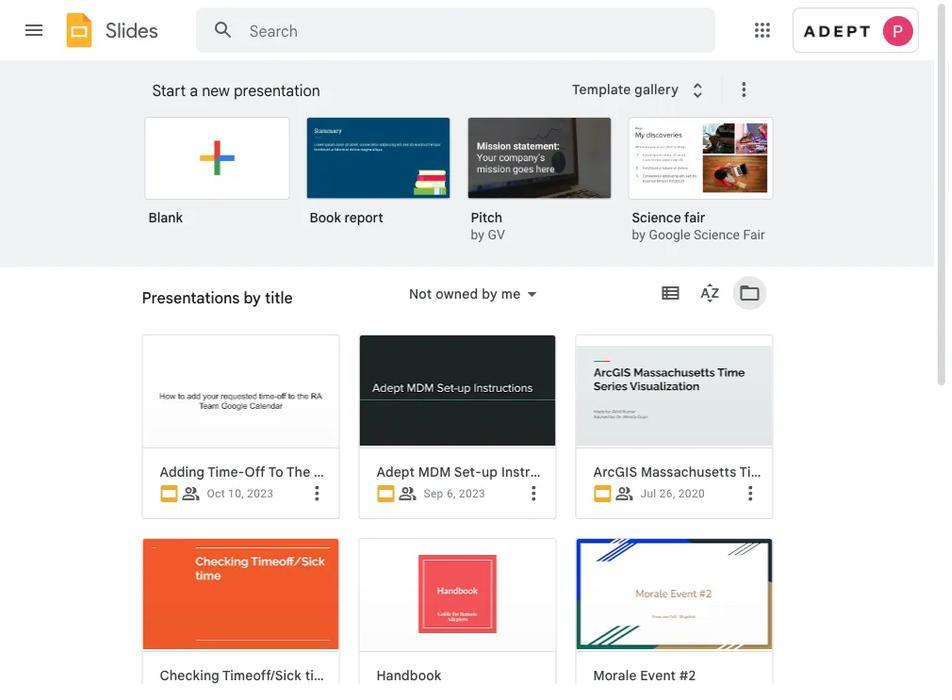 Task type: vqa. For each thing, say whether or not it's contained in the screenshot.
Morale Event #2 Google Slides element
yes



Task type: locate. For each thing, give the bounding box(es) containing it.
presentation
[[234, 81, 320, 100]]

google down fair
[[649, 227, 691, 243]]

26,
[[660, 487, 676, 501]]

1 horizontal spatial 2023
[[459, 487, 486, 501]]

presentations inside 'heading'
[[142, 289, 240, 307]]

0 horizontal spatial 2023
[[247, 487, 274, 501]]

handbook google slides element
[[377, 668, 548, 685]]

list box
[[145, 113, 795, 268]]

1 horizontal spatial science
[[694, 227, 740, 243]]

by
[[471, 227, 485, 243], [632, 227, 646, 243], [482, 286, 498, 302], [244, 289, 261, 307], [231, 296, 246, 313]]

presentations by title
[[142, 289, 293, 307], [142, 296, 274, 313]]

owned
[[436, 286, 479, 302]]

science left fair
[[632, 209, 681, 226]]

0 vertical spatial google
[[649, 227, 691, 243]]

2023 for set-
[[459, 487, 486, 501]]

presentations
[[142, 289, 240, 307], [142, 296, 228, 313]]

morale event #2 option
[[576, 538, 774, 685]]

pitch option
[[467, 117, 612, 245]]

2023 down off
[[247, 487, 274, 501]]

None search field
[[196, 8, 716, 53]]

0 horizontal spatial google
[[372, 464, 417, 480]]

1 2023 from the left
[[247, 487, 274, 501]]

by inside 'heading'
[[244, 289, 261, 307]]

list box containing blank
[[145, 113, 795, 268]]

book
[[310, 209, 341, 226]]

report
[[345, 209, 384, 226]]

2023
[[247, 487, 274, 501], [459, 487, 486, 501]]

set-
[[454, 464, 482, 480]]

title
[[265, 289, 293, 307], [250, 296, 274, 313]]

jul
[[641, 487, 657, 501]]

science down fair
[[694, 227, 740, 243]]

2023 inside adept mdm set-up instructions option
[[459, 487, 486, 501]]

science
[[632, 209, 681, 226], [694, 227, 740, 243]]

2023 for off
[[247, 487, 274, 501]]

ra
[[314, 464, 332, 480]]

checking timeoff/sick time presentation option
[[142, 538, 418, 685]]

google
[[649, 227, 691, 243], [372, 464, 417, 480]]

Search bar text field
[[250, 22, 668, 41]]

2023 inside "adding time-off to the ra team google calendar" option
[[247, 487, 274, 501]]

morale event #2 google slides element
[[594, 668, 765, 685]]

series
[[774, 464, 813, 480]]

blank option
[[145, 117, 290, 239]]

instructions
[[501, 464, 577, 480]]

2 2023 from the left
[[459, 487, 486, 501]]

0 vertical spatial science
[[632, 209, 681, 226]]

by inside science fair by google science fair
[[632, 227, 646, 243]]

google left mdm
[[372, 464, 417, 480]]

not
[[409, 286, 432, 302]]

to
[[268, 464, 284, 480]]

time
[[740, 464, 770, 480]]

slides link
[[60, 11, 158, 53]]

6,
[[447, 487, 456, 501]]

up
[[482, 464, 498, 480]]

adding time-off to the ra team google calendar
[[160, 464, 478, 480]]

2023 right 6,
[[459, 487, 486, 501]]

start a new presentation
[[152, 81, 320, 100]]

morale
[[594, 668, 637, 684]]

arcgis
[[594, 464, 638, 480]]

1 vertical spatial science
[[694, 227, 740, 243]]

book report
[[310, 209, 384, 226]]

#2
[[680, 668, 696, 684]]

handbook option
[[359, 538, 557, 685]]

off
[[245, 464, 265, 480]]

google inside science fair by google science fair
[[649, 227, 691, 243]]

2 presentations by title from the top
[[142, 296, 274, 313]]

checking
[[160, 668, 219, 684]]

last opened by me jul 26, 2020 element
[[641, 487, 705, 501]]

main menu image
[[23, 19, 45, 41]]

arcgis massachusetts time series visualization option
[[576, 335, 896, 685]]

1 horizontal spatial google
[[649, 227, 691, 243]]

1 vertical spatial google
[[372, 464, 417, 480]]

slides
[[106, 18, 158, 43]]

1 presentations from the top
[[142, 289, 240, 307]]

0 horizontal spatial science
[[632, 209, 681, 226]]



Task type: describe. For each thing, give the bounding box(es) containing it.
sep 6, 2023
[[424, 487, 486, 501]]

fair
[[685, 209, 706, 226]]

morale event #2
[[594, 668, 696, 684]]

adept mdm set-up instructions
[[377, 464, 577, 480]]

checking timeoff/sick time presentation google slides element
[[160, 668, 418, 685]]

new
[[202, 81, 230, 100]]

pitch by gv
[[471, 209, 505, 243]]

oct 10, 2023
[[207, 487, 274, 501]]

jul 26, 2020
[[641, 487, 705, 501]]

start
[[152, 81, 186, 100]]

template gallery
[[572, 81, 679, 98]]

blank
[[148, 209, 183, 226]]

team
[[335, 464, 369, 480]]

presentation
[[337, 668, 418, 684]]

pitch
[[471, 209, 503, 226]]

time-
[[208, 464, 245, 480]]

adept mdm set-up instructions google slides element
[[377, 464, 577, 481]]

2020
[[679, 487, 705, 501]]

google inside option
[[372, 464, 417, 480]]

me
[[501, 286, 521, 302]]

gv
[[488, 227, 505, 243]]

timeoff/sick
[[222, 668, 302, 684]]

visualization
[[816, 464, 896, 480]]

sep
[[424, 487, 444, 501]]

gallery
[[635, 81, 679, 98]]

adept
[[377, 464, 415, 480]]

massachusetts
[[641, 464, 737, 480]]

template
[[572, 81, 631, 98]]

gv link
[[488, 227, 505, 243]]

arcgis massachusetts time series visualization
[[594, 464, 896, 480]]

by inside 'pitch by gv'
[[471, 227, 485, 243]]

google science fair link
[[649, 227, 765, 243]]

mdm
[[418, 464, 451, 480]]

title inside 'heading'
[[265, 289, 293, 307]]

start a new presentation heading
[[152, 60, 560, 121]]

handbook
[[377, 668, 442, 684]]

arcgis massachusetts time series visualization google slides element
[[594, 464, 896, 481]]

search image
[[204, 11, 242, 49]]

adding
[[160, 464, 205, 480]]

not owned by me
[[409, 286, 521, 302]]

oct
[[207, 487, 225, 501]]

presentations by title list box
[[142, 335, 896, 685]]

presentations by title heading
[[142, 267, 293, 327]]

last opened by me sep 6, 2023 element
[[424, 487, 486, 501]]

event
[[641, 668, 676, 684]]

template gallery button
[[560, 73, 722, 107]]

adept mdm set-up instructions option
[[359, 335, 577, 685]]

2 presentations from the top
[[142, 296, 228, 313]]

last opened by me oct 10, 2023 element
[[207, 487, 274, 501]]

more actions. image
[[729, 78, 755, 101]]

10,
[[228, 487, 244, 501]]

checking timeoff/sick time presentation
[[160, 668, 418, 684]]

a
[[190, 81, 198, 100]]

science fair by google science fair
[[632, 209, 765, 243]]

adding time-off to the ra team google calendar google slides element
[[160, 464, 478, 481]]

science fair option
[[628, 117, 774, 245]]

time
[[305, 668, 333, 684]]

book report option
[[306, 117, 451, 239]]

not owned by me button
[[397, 283, 549, 305]]

the
[[287, 464, 311, 480]]

adding time-off to the ra team google calendar option
[[142, 335, 478, 685]]

fair
[[743, 227, 765, 243]]

1 presentations by title from the top
[[142, 289, 293, 307]]

by inside dropdown button
[[482, 286, 498, 302]]

calendar
[[421, 464, 478, 480]]



